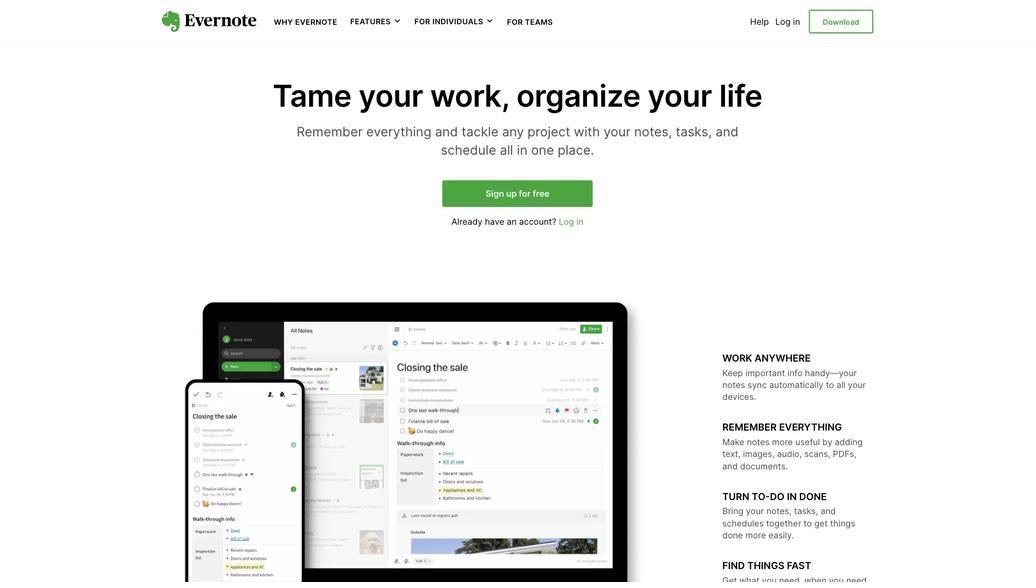 Task type: locate. For each thing, give the bounding box(es) containing it.
1 vertical spatial notes
[[747, 437, 770, 448]]

done
[[800, 491, 827, 503], [723, 530, 743, 541]]

more down schedules
[[746, 530, 767, 541]]

in right 'help' link
[[794, 16, 801, 27]]

0 vertical spatial to
[[826, 380, 835, 390]]

0 vertical spatial done
[[800, 491, 827, 503]]

everything
[[367, 124, 432, 140], [780, 422, 843, 433]]

remember up make
[[723, 422, 777, 433]]

features
[[350, 17, 391, 26]]

tame your work, organize your life
[[273, 77, 763, 114]]

place.
[[558, 142, 595, 158]]

evernote
[[295, 17, 338, 26]]

tasks, inside remember everything and tackle any project with your notes, tasks, and schedule all in one place.
[[676, 124, 712, 140]]

0 horizontal spatial to
[[804, 518, 812, 529]]

1 vertical spatial things
[[748, 560, 785, 572]]

0 horizontal spatial all
[[500, 142, 514, 158]]

notes down keep
[[723, 380, 746, 390]]

1 horizontal spatial more
[[773, 437, 793, 448]]

1 vertical spatial to
[[804, 518, 812, 529]]

1 vertical spatial log in link
[[559, 216, 584, 227]]

log in link right 'help' link
[[776, 16, 801, 27]]

0 vertical spatial things
[[831, 518, 856, 529]]

remember for remember everything make notes more useful by adding text, images, audio, scans, pdfs, and documents.
[[723, 422, 777, 433]]

keep
[[723, 368, 743, 378]]

work
[[723, 352, 753, 364]]

already
[[452, 216, 483, 227]]

your inside 'work anywhere keep important info handy—your notes sync automatically to all your devices.'
[[848, 380, 866, 390]]

remember
[[297, 124, 363, 140], [723, 422, 777, 433]]

log in link
[[776, 16, 801, 27], [559, 216, 584, 227]]

1 horizontal spatial everything
[[780, 422, 843, 433]]

0 vertical spatial all
[[500, 142, 514, 158]]

scans,
[[805, 449, 831, 460]]

1 vertical spatial more
[[746, 530, 767, 541]]

have
[[485, 216, 505, 227]]

tasks,
[[676, 124, 712, 140], [795, 506, 819, 517]]

1 vertical spatial everything
[[780, 422, 843, 433]]

easily.
[[769, 530, 794, 541]]

done up get
[[800, 491, 827, 503]]

0 vertical spatial tasks,
[[676, 124, 712, 140]]

download
[[823, 17, 860, 26]]

evernote logo image
[[162, 11, 257, 32]]

everything inside remember everything and tackle any project with your notes, tasks, and schedule all in one place.
[[367, 124, 432, 140]]

and up get
[[821, 506, 836, 517]]

things inside turn to-do in done bring your notes, tasks, and schedules together to get things done more easily.
[[831, 518, 856, 529]]

0 vertical spatial remember
[[297, 124, 363, 140]]

0 horizontal spatial notes
[[723, 380, 746, 390]]

1 horizontal spatial log in link
[[776, 16, 801, 27]]

things
[[831, 518, 856, 529], [748, 560, 785, 572]]

in right the do
[[787, 491, 797, 503]]

0 horizontal spatial tasks,
[[676, 124, 712, 140]]

find
[[723, 560, 745, 572]]

remember inside remember everything and tackle any project with your notes, tasks, and schedule all in one place.
[[297, 124, 363, 140]]

0 horizontal spatial more
[[746, 530, 767, 541]]

1 vertical spatial all
[[837, 380, 846, 390]]

notes
[[723, 380, 746, 390], [747, 437, 770, 448]]

and inside turn to-do in done bring your notes, tasks, and schedules together to get things done more easily.
[[821, 506, 836, 517]]

log right 'help' link
[[776, 16, 791, 27]]

help link
[[751, 16, 769, 27]]

to inside 'work anywhere keep important info handy—your notes sync automatically to all your devices.'
[[826, 380, 835, 390]]

for
[[415, 17, 431, 26], [507, 17, 523, 26]]

all
[[500, 142, 514, 158], [837, 380, 846, 390]]

for left teams
[[507, 17, 523, 26]]

1 horizontal spatial notes,
[[767, 506, 792, 517]]

more up audio,
[[773, 437, 793, 448]]

to
[[826, 380, 835, 390], [804, 518, 812, 529]]

account?
[[519, 216, 557, 227]]

and
[[435, 124, 458, 140], [716, 124, 739, 140], [723, 461, 738, 472], [821, 506, 836, 517]]

and inside remember everything make notes more useful by adding text, images, audio, scans, pdfs, and documents.
[[723, 461, 738, 472]]

sign up for free link
[[443, 180, 593, 207]]

for left individuals in the top left of the page
[[415, 17, 431, 26]]

0 horizontal spatial log in link
[[559, 216, 584, 227]]

log in link right account?
[[559, 216, 584, 227]]

fast
[[787, 560, 812, 572]]

already have an account? log in
[[452, 216, 584, 227]]

tasks, inside turn to-do in done bring your notes, tasks, and schedules together to get things done more easily.
[[795, 506, 819, 517]]

done down schedules
[[723, 530, 743, 541]]

to down handy—your
[[826, 380, 835, 390]]

1 horizontal spatial notes
[[747, 437, 770, 448]]

remember inside remember everything make notes more useful by adding text, images, audio, scans, pdfs, and documents.
[[723, 422, 777, 433]]

all inside remember everything and tackle any project with your notes, tasks, and schedule all in one place.
[[500, 142, 514, 158]]

notes,
[[635, 124, 673, 140], [767, 506, 792, 517]]

1 vertical spatial log
[[559, 216, 574, 227]]

tame
[[273, 77, 352, 114]]

in down any
[[517, 142, 528, 158]]

1 horizontal spatial log
[[776, 16, 791, 27]]

things right the find
[[748, 560, 785, 572]]

one
[[531, 142, 554, 158]]

1 vertical spatial done
[[723, 530, 743, 541]]

0 vertical spatial log
[[776, 16, 791, 27]]

documents.
[[741, 461, 788, 472]]

1 horizontal spatial remember
[[723, 422, 777, 433]]

in right account?
[[577, 216, 584, 227]]

your
[[359, 77, 423, 114], [648, 77, 712, 114], [604, 124, 631, 140], [848, 380, 866, 390], [746, 506, 764, 517]]

features button
[[350, 16, 402, 27]]

turn to-do in done bring your notes, tasks, and schedules together to get things done more easily.
[[723, 491, 856, 541]]

your inside remember everything and tackle any project with your notes, tasks, and schedule all in one place.
[[604, 124, 631, 140]]

sign
[[486, 188, 504, 199]]

notes up images,
[[747, 437, 770, 448]]

remember for remember everything and tackle any project with your notes, tasks, and schedule all in one place.
[[297, 124, 363, 140]]

help
[[751, 16, 769, 27]]

0 horizontal spatial log
[[559, 216, 574, 227]]

0 vertical spatial more
[[773, 437, 793, 448]]

1 vertical spatial notes,
[[767, 506, 792, 517]]

your inside turn to-do in done bring your notes, tasks, and schedules together to get things done more easily.
[[746, 506, 764, 517]]

all down handy—your
[[837, 380, 846, 390]]

an
[[507, 216, 517, 227]]

log
[[776, 16, 791, 27], [559, 216, 574, 227]]

log right account?
[[559, 216, 574, 227]]

to left get
[[804, 518, 812, 529]]

remember down the tame
[[297, 124, 363, 140]]

1 horizontal spatial tasks,
[[795, 506, 819, 517]]

0 horizontal spatial for
[[415, 17, 431, 26]]

0 vertical spatial everything
[[367, 124, 432, 140]]

for inside button
[[415, 17, 431, 26]]

and down text,
[[723, 461, 738, 472]]

all down any
[[500, 142, 514, 158]]

for
[[519, 188, 531, 199]]

more
[[773, 437, 793, 448], [746, 530, 767, 541]]

schedule
[[441, 142, 496, 158]]

everything for schedule
[[367, 124, 432, 140]]

0 horizontal spatial things
[[748, 560, 785, 572]]

1 horizontal spatial for
[[507, 17, 523, 26]]

0 horizontal spatial remember
[[297, 124, 363, 140]]

in
[[794, 16, 801, 27], [517, 142, 528, 158], [577, 216, 584, 227], [787, 491, 797, 503]]

0 vertical spatial notes
[[723, 380, 746, 390]]

0 horizontal spatial notes,
[[635, 124, 673, 140]]

things right get
[[831, 518, 856, 529]]

0 horizontal spatial everything
[[367, 124, 432, 140]]

1 vertical spatial tasks,
[[795, 506, 819, 517]]

up
[[506, 188, 517, 199]]

why evernote link
[[274, 16, 338, 27]]

1 horizontal spatial things
[[831, 518, 856, 529]]

1 vertical spatial remember
[[723, 422, 777, 433]]

turn
[[723, 491, 750, 503]]

0 vertical spatial notes,
[[635, 124, 673, 140]]

devices.
[[723, 392, 757, 403]]

1 horizontal spatial all
[[837, 380, 846, 390]]

download link
[[809, 10, 874, 33]]

any
[[502, 124, 524, 140]]

everything inside remember everything make notes more useful by adding text, images, audio, scans, pdfs, and documents.
[[780, 422, 843, 433]]

adding
[[835, 437, 863, 448]]

1 horizontal spatial to
[[826, 380, 835, 390]]

to-
[[752, 491, 770, 503]]

get
[[815, 518, 828, 529]]



Task type: vqa. For each thing, say whether or not it's contained in the screenshot.
Português
no



Task type: describe. For each thing, give the bounding box(es) containing it.
bring
[[723, 506, 744, 517]]

for for for individuals
[[415, 17, 431, 26]]

for for for teams
[[507, 17, 523, 26]]

evernote ui on desktop and mobile image
[[162, 297, 680, 583]]

more inside remember everything make notes more useful by adding text, images, audio, scans, pdfs, and documents.
[[773, 437, 793, 448]]

and down life
[[716, 124, 739, 140]]

for teams link
[[507, 16, 553, 27]]

for individuals
[[415, 17, 484, 26]]

info
[[788, 368, 803, 378]]

find things fast
[[723, 560, 812, 572]]

all inside 'work anywhere keep important info handy—your notes sync automatically to all your devices.'
[[837, 380, 846, 390]]

0 horizontal spatial done
[[723, 530, 743, 541]]

sync
[[748, 380, 767, 390]]

organize
[[517, 77, 641, 114]]

handy—your
[[806, 368, 857, 378]]

teams
[[525, 17, 553, 26]]

1 horizontal spatial done
[[800, 491, 827, 503]]

audio,
[[778, 449, 802, 460]]

images,
[[743, 449, 775, 460]]

together
[[767, 518, 802, 529]]

and up schedule at the left
[[435, 124, 458, 140]]

in inside remember everything and tackle any project with your notes, tasks, and schedule all in one place.
[[517, 142, 528, 158]]

more inside turn to-do in done bring your notes, tasks, and schedules together to get things done more easily.
[[746, 530, 767, 541]]

with
[[574, 124, 600, 140]]

tackle
[[462, 124, 499, 140]]

schedules
[[723, 518, 764, 529]]

remember everything and tackle any project with your notes, tasks, and schedule all in one place.
[[297, 124, 739, 158]]

remember everything make notes more useful by adding text, images, audio, scans, pdfs, and documents.
[[723, 422, 863, 472]]

why evernote
[[274, 17, 338, 26]]

free
[[533, 188, 550, 199]]

everything for scans,
[[780, 422, 843, 433]]

to inside turn to-do in done bring your notes, tasks, and schedules together to get things done more easily.
[[804, 518, 812, 529]]

pdfs,
[[833, 449, 857, 460]]

do
[[770, 491, 785, 503]]

why
[[274, 17, 293, 26]]

log in
[[776, 16, 801, 27]]

work,
[[430, 77, 510, 114]]

life
[[720, 77, 763, 114]]

work anywhere keep important info handy—your notes sync automatically to all your devices.
[[723, 352, 866, 403]]

notes inside remember everything make notes more useful by adding text, images, audio, scans, pdfs, and documents.
[[747, 437, 770, 448]]

by
[[823, 437, 833, 448]]

anywhere
[[755, 352, 811, 364]]

important
[[746, 368, 786, 378]]

in inside turn to-do in done bring your notes, tasks, and schedules together to get things done more easily.
[[787, 491, 797, 503]]

useful
[[796, 437, 820, 448]]

text,
[[723, 449, 741, 460]]

notes, inside turn to-do in done bring your notes, tasks, and schedules together to get things done more easily.
[[767, 506, 792, 517]]

for teams
[[507, 17, 553, 26]]

make
[[723, 437, 745, 448]]

individuals
[[433, 17, 484, 26]]

0 vertical spatial log in link
[[776, 16, 801, 27]]

automatically
[[770, 380, 824, 390]]

for individuals button
[[415, 16, 494, 27]]

notes inside 'work anywhere keep important info handy—your notes sync automatically to all your devices.'
[[723, 380, 746, 390]]

sign up for free
[[486, 188, 550, 199]]

project
[[528, 124, 571, 140]]

notes, inside remember everything and tackle any project with your notes, tasks, and schedule all in one place.
[[635, 124, 673, 140]]



